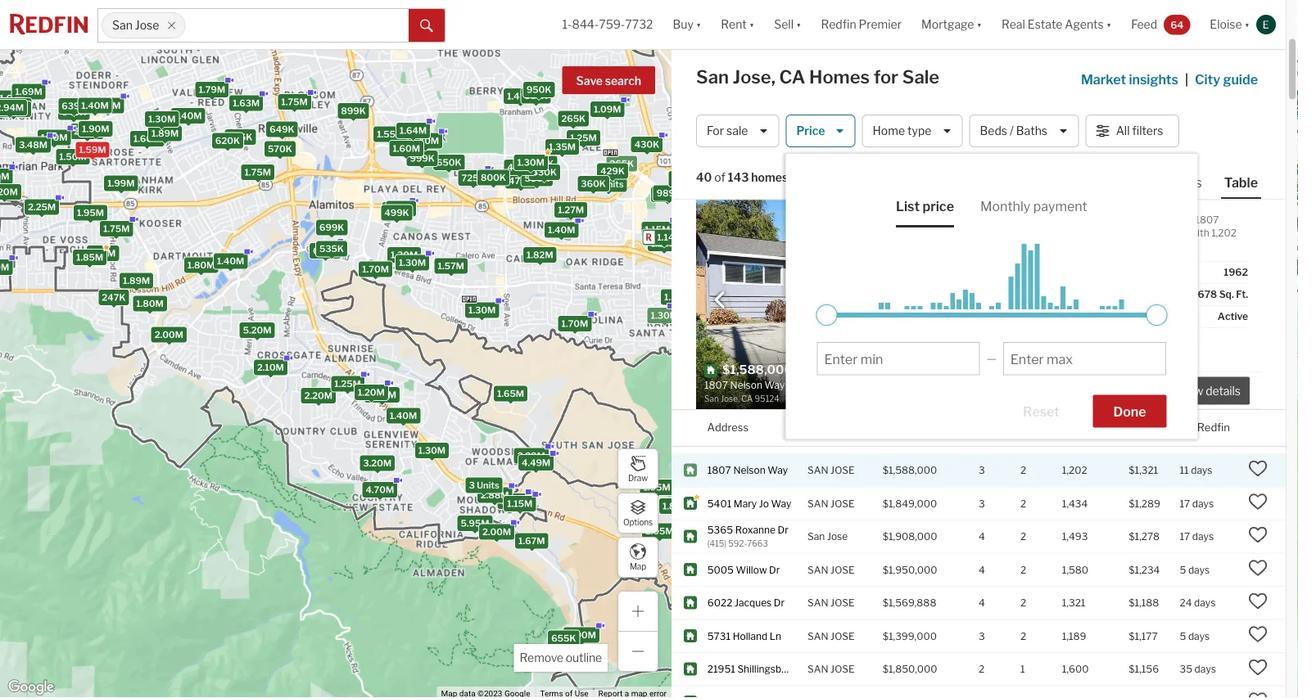 Task type: describe. For each thing, give the bounding box(es) containing it.
san jose for 5005 willow dr
[[808, 565, 855, 577]]

2.25m
[[28, 202, 56, 213]]

jose for $1,950,000
[[831, 565, 855, 577]]

1.33m
[[664, 292, 691, 303]]

1 horizontal spatial 1.75m
[[245, 167, 271, 178]]

favorite this home image for 177 days
[[1249, 327, 1268, 347]]

days up 24 days
[[1189, 565, 1210, 577]]

17 for $1,278
[[1180, 532, 1191, 543]]

1.57m
[[438, 261, 464, 271]]

jose for $1,849,000
[[831, 498, 855, 510]]

0 vertical spatial 11
[[1066, 289, 1076, 301]]

sq.ft. button
[[1059, 410, 1087, 446]]

499k
[[385, 208, 409, 219]]

1 san jose from the top
[[808, 100, 855, 112]]

2.95m
[[646, 527, 674, 537]]

dr for 6022 jacques dr
[[774, 598, 785, 610]]

all
[[1116, 124, 1130, 138]]

▾ for rent ▾
[[749, 18, 755, 31]]

0 vertical spatial 1.95m
[[77, 207, 104, 218]]

6 favorite this home image from the top
[[1249, 526, 1268, 546]]

6805 almaden rd
[[708, 233, 792, 245]]

san for 15980 carlton ave
[[808, 333, 829, 344]]

jose for $1,850,000
[[831, 664, 855, 676]]

san right 22601
[[739, 299, 757, 311]]

1-844-759-7732
[[562, 18, 653, 31]]

sq.ft.
[[1059, 421, 1087, 434]]

redfin inside "redfin premier" button
[[821, 18, 857, 31]]

1 vertical spatial ln
[[800, 399, 812, 411]]

jose for $1,399,000
[[831, 631, 855, 643]]

1 vertical spatial 1.25m
[[335, 379, 361, 390]]

1 vertical spatial 1.70m
[[362, 264, 389, 275]]

899k
[[341, 106, 366, 116]]

12360 redmond ave
[[708, 167, 804, 178]]

470k
[[509, 176, 533, 186]]

5499 blossom tree ln
[[708, 399, 812, 411]]

4 for $1,950,000
[[979, 565, 985, 577]]

21951 shillingsburg ave link
[[708, 663, 817, 677]]

1962
[[1224, 267, 1248, 279]]

monthly payment element
[[981, 185, 1088, 228]]

vicente
[[759, 299, 794, 311]]

1.50m
[[59, 151, 87, 162]]

welcome to lovely single family residence at 1807 nelson way! 3 bedrooms and 2 bathrooms with 1,202 sf living space buil...
[[992, 214, 1237, 252]]

home type button
[[862, 115, 963, 147]]

beds / baths button
[[970, 115, 1079, 147]]

0 vertical spatial 11 days
[[1066, 289, 1100, 301]]

days up 35 days
[[1189, 631, 1210, 643]]

save search
[[576, 74, 641, 88]]

jose for $1,588,000
[[831, 465, 855, 477]]

days right 24
[[1194, 598, 1216, 610]]

days right 35 at the bottom of the page
[[1195, 664, 1216, 676]]

mortgage ▾ button
[[922, 0, 982, 49]]

ave for 21951 shillingsburg ave
[[799, 664, 817, 676]]

1 horizontal spatial 2.00m
[[368, 390, 397, 401]]

san jose for 1807 nelson way
[[808, 465, 855, 477]]

▾ for sell ▾
[[796, 18, 802, 31]]

$1,850,000
[[883, 664, 938, 676]]

3 inside map "region"
[[469, 480, 475, 491]]

sell ▾ button
[[774, 0, 802, 49]]

12360 redmond ave link
[[708, 166, 804, 179]]

1 horizontal spatial 11
[[1180, 465, 1189, 477]]

days right 335
[[1201, 200, 1223, 212]]

jose for $1,888,000
[[831, 432, 855, 444]]

1 vertical spatial san jose
[[808, 532, 848, 543]]

1,202 inside welcome to lovely single family residence at 1807 nelson way! 3 bedrooms and 2 bathrooms with 1,202 sf living space buil...
[[1212, 227, 1237, 239]]

remove outline
[[520, 652, 602, 666]]

reset button
[[1003, 395, 1080, 428]]

1 horizontal spatial 265k
[[610, 159, 634, 169]]

$1,950,000 for 4
[[883, 565, 938, 577]]

530k down 1.35m
[[532, 167, 557, 178]]

1 vertical spatial 1.85m
[[663, 501, 690, 512]]

3 left "1,550"
[[1021, 399, 1027, 411]]

0 vertical spatial 2.00m
[[155, 330, 183, 340]]

market insights | city guide
[[1081, 71, 1258, 87]]

680k
[[313, 246, 338, 256]]

592-
[[729, 540, 747, 550]]

san for 14361 lenray ln
[[808, 366, 829, 378]]

san for 1807 nelson way
[[808, 465, 829, 477]]

5.00m
[[567, 630, 596, 641]]

previous button image
[[712, 292, 728, 308]]

days right '16'
[[1193, 366, 1215, 378]]

Enter max text field
[[1011, 351, 1159, 367]]

for sale button
[[696, 115, 779, 147]]

1,434
[[1062, 498, 1088, 510]]

1.09m
[[594, 104, 621, 115]]

options button
[[618, 493, 659, 534]]

mortgage
[[922, 18, 974, 31]]

5005 willow dr
[[708, 565, 780, 577]]

0 horizontal spatial 1.15m
[[507, 499, 533, 510]]

$1,234
[[1129, 565, 1160, 577]]

$1,177
[[1129, 631, 1158, 643]]

remove san jose image
[[167, 20, 176, 30]]

1 vertical spatial 649k
[[270, 124, 295, 135]]

3 down $5,750,000
[[879, 362, 887, 377]]

64
[[1171, 19, 1184, 31]]

510k
[[390, 204, 413, 214]]

5401
[[708, 498, 732, 510]]

days up none
[[1078, 289, 1100, 301]]

real estate agents ▾ link
[[1002, 0, 1112, 49]]

favorite this home image for 35 days
[[1249, 659, 1268, 678]]

3 right $1,399,000
[[979, 631, 985, 643]]

sell ▾ button
[[765, 0, 811, 49]]

1.40m down 1.27m
[[548, 225, 575, 236]]

days right $1,289
[[1193, 498, 1214, 510]]

1.40m down 1.79m
[[175, 111, 202, 121]]

7 favorite this home image from the top
[[1249, 559, 1268, 579]]

san jose for 15980 carlton ave
[[808, 333, 855, 344]]

655k
[[552, 634, 576, 644]]

to
[[1038, 214, 1047, 226]]

photos
[[1159, 174, 1202, 190]]

4,678 sq. ft.
[[1189, 289, 1248, 301]]

2.88m
[[481, 490, 509, 501]]

table
[[1225, 174, 1258, 190]]

agents
[[1065, 18, 1104, 31]]

50
[[1180, 299, 1193, 311]]

real estate agents ▾
[[1002, 18, 1112, 31]]

0 vertical spatial ft.
[[1018, 267, 1029, 279]]

1.59m
[[79, 145, 106, 155]]

▾ for eloise ▾
[[1245, 18, 1250, 31]]

1 vertical spatial ft.
[[1236, 289, 1248, 301]]

1 vertical spatial 11 days
[[1180, 465, 1213, 477]]

3 right $1,698,000
[[979, 366, 985, 378]]

20695
[[708, 266, 740, 278]]

$1,908,000
[[883, 532, 938, 543]]

single
[[1078, 214, 1105, 226]]

1 san from the top
[[808, 100, 829, 112]]

mortgage ▾
[[922, 18, 982, 31]]

0 vertical spatial 1.75m
[[281, 97, 308, 107]]

user photo image
[[1257, 15, 1276, 34]]

1 favorite this home image from the top
[[1249, 62, 1268, 81]]

ave for 12360 redmond ave
[[787, 167, 804, 178]]

0 horizontal spatial 1.60m
[[0, 93, 27, 104]]

units for 2 units
[[601, 179, 624, 190]]

redfin inside on redfin button
[[1198, 421, 1230, 434]]

san for 5601 drysdale dr
[[808, 432, 829, 444]]

0 vertical spatial 1.89m
[[152, 128, 179, 139]]

bedrooms
[[1060, 227, 1107, 239]]

16 days
[[1180, 366, 1215, 378]]

days down 2 days
[[1195, 432, 1217, 444]]

0 vertical spatial on redfin
[[992, 289, 1038, 301]]

days right "111"
[[1196, 233, 1217, 245]]

5972 quantum lp link
[[708, 66, 793, 80]]

san right 7663
[[808, 532, 825, 543]]

0 horizontal spatial on
[[992, 289, 1005, 301]]

market
[[1081, 71, 1126, 87]]

1.82m
[[527, 250, 553, 260]]

ave left 'minimum price' slider
[[796, 299, 814, 311]]

days right 73
[[1194, 266, 1216, 278]]

days right 177
[[1199, 333, 1220, 344]]

favorite button image
[[947, 204, 975, 232]]

san jose for 5601 drysdale dr
[[808, 432, 855, 444]]

for
[[874, 66, 899, 88]]

1.40m up 1.90m
[[81, 100, 109, 111]]

5365 roxanne dr (415) 592-7663
[[708, 525, 789, 550]]

625k
[[228, 132, 253, 142]]

10 favorite this home image from the top
[[1249, 692, 1268, 699]]

0 horizontal spatial 1,202
[[938, 362, 971, 377]]

rd for 0000 harwood rd
[[781, 133, 793, 145]]

2.29m
[[518, 451, 545, 462]]

san for 5731 holland ln
[[808, 631, 829, 643]]

0000
[[708, 133, 735, 145]]

$1,448
[[1129, 366, 1161, 378]]

eloise ▾
[[1210, 18, 1250, 31]]

submit search image
[[420, 19, 433, 33]]

800k
[[481, 172, 506, 183]]

2 vertical spatial 1,202
[[1062, 465, 1088, 477]]

4 for $1,569,888
[[979, 598, 985, 610]]

0 horizontal spatial 1.80m
[[136, 299, 164, 309]]

17 days for $1,289
[[1180, 498, 1214, 510]]

530k down 505k on the top of page
[[525, 173, 550, 184]]

5972 quantum lp
[[708, 67, 791, 79]]

360k
[[581, 179, 606, 189]]

1.69m
[[15, 86, 42, 97]]

1 vertical spatial way
[[768, 465, 788, 477]]

dr for 5601 drysdale dr
[[777, 432, 787, 444]]

40 for 40 of 143 homes
[[696, 171, 712, 185]]

photo of 1807 nelson way, san jose, ca 95124 image
[[696, 200, 979, 410]]

sale
[[727, 124, 748, 138]]

mary
[[734, 498, 757, 510]]

rd for 6805 almaden rd
[[779, 233, 792, 245]]

9 favorite this home image from the top
[[1249, 626, 1268, 645]]

homes
[[751, 171, 788, 185]]

0 horizontal spatial 265k
[[561, 114, 586, 124]]

$5,750,000
[[883, 333, 939, 344]]

sf
[[992, 240, 1004, 252]]

favorite this home image for 50 days
[[1249, 294, 1268, 313]]

2 horizontal spatial 2.00m
[[482, 527, 511, 538]]

1.74m
[[2, 101, 28, 111]]

1 horizontal spatial 1.60m
[[133, 134, 161, 144]]

$1,321
[[1129, 465, 1159, 477]]

3 favorite this home image from the top
[[1249, 194, 1268, 214]]

san jose for 6022 jacques dr
[[808, 598, 855, 610]]

san for 21951 shillingsburg ave
[[808, 664, 829, 676]]

3 right $1,849,000
[[979, 498, 985, 510]]

1 vertical spatial 1807
[[708, 465, 731, 477]]

way!
[[1026, 227, 1049, 239]]

ave for 15980 carlton ave
[[776, 333, 794, 344]]

▾ for buy ▾
[[696, 18, 701, 31]]

5601
[[708, 432, 732, 444]]

rent ▾ button
[[721, 0, 755, 49]]

days right 77
[[1194, 167, 1216, 178]]

0 horizontal spatial 1.89m
[[123, 276, 150, 286]]

8 favorite this home image from the top
[[1249, 592, 1268, 612]]

2 san from the top
[[808, 299, 829, 311]]

0 horizontal spatial 1.70m
[[41, 132, 68, 143]]

jacques
[[735, 598, 772, 610]]

oaks
[[767, 266, 790, 278]]

$655,000
[[883, 200, 931, 212]]



Task type: locate. For each thing, give the bounding box(es) containing it.
▾ right sell on the top right of page
[[796, 18, 802, 31]]

heading
[[705, 362, 838, 406]]

units up 5.95m
[[477, 480, 500, 491]]

0 horizontal spatial 649k
[[61, 107, 86, 118]]

9 san from the top
[[808, 598, 829, 610]]

1 horizontal spatial 11 days
[[1180, 465, 1213, 477]]

1 horizontal spatial 1,202
[[1062, 465, 1088, 477]]

san jose for 5731 holland ln
[[808, 631, 855, 643]]

11 jose from the top
[[831, 664, 855, 676]]

1.99m
[[107, 178, 135, 189]]

way for jo
[[771, 498, 792, 510]]

bertram
[[738, 200, 777, 212]]

dr right jacques
[[774, 598, 785, 610]]

3 ▾ from the left
[[796, 18, 802, 31]]

1 horizontal spatial 1.80m
[[188, 260, 215, 271]]

units down 429k
[[601, 179, 624, 190]]

dialog
[[786, 154, 1198, 440]]

35
[[1180, 664, 1193, 676]]

9 san jose from the top
[[808, 631, 855, 643]]

ave right redmond
[[787, 167, 804, 178]]

san for 6022 jacques dr
[[808, 598, 829, 610]]

2 san jose from the top
[[808, 333, 855, 344]]

4 for $1,888,000
[[979, 432, 985, 444]]

Enter min text field
[[825, 351, 973, 367]]

0 vertical spatial 1
[[1021, 366, 1025, 378]]

residence
[[1137, 214, 1182, 226]]

7663
[[747, 540, 768, 550]]

maximum price slider
[[1146, 305, 1168, 326]]

0 vertical spatial 17
[[1180, 498, 1191, 510]]

1.60m up 1.99m
[[133, 134, 161, 144]]

dr inside 5365 roxanne dr (415) 592-7663
[[778, 525, 789, 537]]

1807 up the with
[[1196, 214, 1219, 226]]

1.24m
[[651, 238, 678, 249]]

1 vertical spatial 1,202
[[938, 362, 971, 377]]

1,202 up 1,434
[[1062, 465, 1088, 477]]

1 vertical spatial 17
[[1180, 532, 1191, 543]]

649k up 570k
[[270, 124, 295, 135]]

san jose for 21951 shillingsburg ave
[[808, 664, 855, 676]]

5 for $1,234
[[1180, 565, 1187, 577]]

1 horizontal spatial 1.15m
[[645, 225, 670, 235]]

0 vertical spatial 17 days
[[1180, 498, 1214, 510]]

— inside dialog
[[987, 352, 997, 366]]

40 down 2 days
[[1180, 432, 1193, 444]]

265k up 1.35m
[[561, 114, 586, 124]]

2 vertical spatial 1.75m
[[103, 223, 130, 234]]

1.15m
[[645, 225, 670, 235], [507, 499, 533, 510]]

1 horizontal spatial 1.25m
[[570, 133, 597, 143]]

save search button
[[562, 66, 655, 94]]

on redfin down 2 days
[[1181, 421, 1230, 434]]

0 horizontal spatial units
[[477, 480, 500, 491]]

0 horizontal spatial 40
[[696, 171, 712, 185]]

17 days right $1,289
[[1180, 498, 1214, 510]]

1 vertical spatial 11
[[1180, 465, 1189, 477]]

0 vertical spatial view
[[742, 266, 765, 278]]

rd left price
[[781, 133, 793, 145]]

4 san from the top
[[808, 366, 829, 378]]

0 vertical spatial 1,202
[[1212, 227, 1237, 239]]

6 jose from the top
[[831, 465, 855, 477]]

1 for 2
[[1021, 664, 1025, 676]]

1 ▾ from the left
[[696, 18, 701, 31]]

1 vertical spatial 1.75m
[[245, 167, 271, 178]]

5731
[[708, 631, 731, 643]]

ln right lenray
[[772, 366, 784, 378]]

5 up 24
[[1180, 565, 1187, 577]]

redfin left the premier
[[821, 18, 857, 31]]

dr for 5005 willow dr
[[769, 565, 780, 577]]

favorite this home image
[[1249, 62, 1268, 81], [1249, 161, 1268, 181], [1249, 194, 1268, 214], [1249, 360, 1268, 380], [1249, 493, 1268, 513], [1249, 526, 1268, 546], [1249, 559, 1268, 579], [1249, 592, 1268, 612], [1249, 626, 1268, 645], [1249, 692, 1268, 699]]

san jose for 5401 mary jo way
[[808, 498, 855, 510]]

1.27m
[[558, 205, 584, 216]]

5
[[1180, 565, 1187, 577], [1180, 631, 1187, 643]]

▾ right agents
[[1107, 18, 1112, 31]]

2 ▾ from the left
[[749, 18, 755, 31]]

on inside button
[[1181, 421, 1195, 434]]

11 up none
[[1066, 289, 1076, 301]]

4 ▾ from the left
[[977, 18, 982, 31]]

1 vertical spatial 265k
[[610, 159, 634, 169]]

5 favorite this home image from the top
[[1249, 493, 1268, 513]]

6 san jose from the top
[[808, 498, 855, 510]]

ln for 5731 holland ln
[[770, 631, 782, 643]]

1.89m up 247k
[[123, 276, 150, 286]]

8 san jose from the top
[[808, 598, 855, 610]]

jose left the remove san jose image
[[135, 18, 159, 32]]

1 vertical spatial units
[[477, 480, 500, 491]]

10 jose from the top
[[831, 631, 855, 643]]

5 san from the top
[[808, 432, 829, 444]]

willow
[[736, 565, 767, 577]]

5.95m
[[461, 518, 489, 529]]

shillingsburg
[[738, 664, 797, 676]]

989k
[[657, 188, 682, 199]]

7 san jose from the top
[[808, 565, 855, 577]]

buy
[[673, 18, 694, 31]]

2.19m
[[74, 126, 100, 137]]

search
[[605, 74, 641, 88]]

0 vertical spatial way
[[792, 266, 813, 278]]

2 $1,950,000 from the top
[[883, 565, 938, 577]]

1 vertical spatial on redfin
[[1181, 421, 1230, 434]]

7 jose from the top
[[831, 498, 855, 510]]

1.30m
[[148, 114, 176, 124], [517, 157, 545, 168], [391, 250, 418, 260], [399, 258, 426, 268], [469, 305, 496, 316], [651, 311, 678, 321], [418, 446, 446, 456]]

$1,950,000 down $1,908,000
[[883, 565, 938, 577]]

ave right shillingsburg
[[799, 664, 817, 676]]

$/sq.ft.
[[1126, 421, 1166, 434]]

jose for $1,569,888
[[831, 598, 855, 610]]

649k up 2.19m
[[61, 107, 86, 118]]

1 1 from the top
[[1021, 366, 1025, 378]]

3 jose from the top
[[831, 333, 855, 344]]

$1,569,888
[[883, 598, 937, 610]]

1 vertical spatial $1,950,000
[[883, 565, 938, 577]]

1,202 right $1,698,000
[[938, 362, 971, 377]]

list price element
[[896, 185, 954, 228]]

on down 2 days
[[1181, 421, 1195, 434]]

40 for 40 days
[[1180, 432, 1193, 444]]

6 san from the top
[[808, 465, 829, 477]]

3 inside welcome to lovely single family residence at 1807 nelson way! 3 bedrooms and 2 bathrooms with 1,202 sf living space buil...
[[1051, 227, 1058, 239]]

143
[[728, 171, 749, 185]]

40 of 143 homes
[[696, 171, 788, 185]]

0 vertical spatial rd
[[781, 133, 793, 145]]

0 horizontal spatial nelson
[[734, 465, 766, 477]]

ave inside "link"
[[799, 664, 817, 676]]

$1,950,000 for —
[[883, 299, 938, 311]]

done
[[1114, 404, 1146, 420]]

lot size
[[1140, 289, 1177, 301]]

1 horizontal spatial 40
[[1180, 432, 1193, 444]]

jose for $1,698,000
[[831, 366, 855, 378]]

days right 50
[[1195, 299, 1217, 311]]

way up jo
[[768, 465, 788, 477]]

699k
[[319, 222, 344, 233]]

2 5 from the top
[[1180, 631, 1187, 643]]

view left oaks
[[742, 266, 765, 278]]

17 right $1,289
[[1180, 498, 1191, 510]]

335
[[1180, 200, 1199, 212]]

view inside button
[[1177, 384, 1204, 398]]

0 horizontal spatial 2.00m
[[155, 330, 183, 340]]

almaden
[[736, 233, 777, 245]]

1.40m up 3.20m
[[390, 411, 417, 421]]

beds / baths
[[980, 124, 1048, 138]]

1.89m left 620k
[[152, 128, 179, 139]]

10 san from the top
[[808, 631, 829, 643]]

5731 holland ln
[[708, 631, 782, 643]]

2 4 from the top
[[979, 532, 985, 543]]

5972
[[708, 67, 732, 79]]

1 vertical spatial on
[[1181, 421, 1195, 434]]

next button image
[[947, 292, 963, 308]]

▾ right buy
[[696, 18, 701, 31]]

1 horizontal spatial 1.95m
[[644, 482, 671, 493]]

gatos
[[829, 133, 862, 145]]

24
[[1180, 598, 1192, 610]]

430k
[[635, 139, 660, 150]]

ave right carlton
[[776, 333, 794, 344]]

1,600
[[1062, 664, 1089, 676]]

11 days down 40 days
[[1180, 465, 1213, 477]]

dr right roxanne in the bottom right of the page
[[778, 525, 789, 537]]

on up hoa
[[992, 289, 1005, 301]]

4 favorite this home image from the top
[[1249, 360, 1268, 380]]

san for 5401 mary jo way
[[808, 498, 829, 510]]

san left jose,
[[696, 66, 729, 88]]

days down 40 days
[[1191, 465, 1213, 477]]

11 days up none
[[1066, 289, 1100, 301]]

1 17 days from the top
[[1180, 498, 1214, 510]]

0 vertical spatial 1.85m
[[76, 252, 103, 263]]

lovely
[[1049, 214, 1076, 226]]

favorite button checkbox
[[947, 204, 975, 232]]

eloise
[[1210, 18, 1242, 31]]

way for oaks
[[792, 266, 813, 278]]

0 vertical spatial 1.25m
[[570, 133, 597, 143]]

rd inside 'link'
[[779, 200, 791, 212]]

0 horizontal spatial 11 days
[[1066, 289, 1100, 301]]

8 jose from the top
[[831, 565, 855, 577]]

2 17 days from the top
[[1180, 532, 1214, 543]]

1 horizontal spatial 1807
[[1196, 214, 1219, 226]]

1 vertical spatial 1
[[1021, 664, 1025, 676]]

3 right $1,588,000 at bottom
[[979, 465, 985, 477]]

2 inside welcome to lovely single family residence at 1807 nelson way! 3 bedrooms and 2 bathrooms with 1,202 sf living space buil...
[[1129, 227, 1135, 239]]

0 horizontal spatial on redfin
[[992, 289, 1038, 301]]

ln for 14361 lenray ln
[[772, 366, 784, 378]]

1,202
[[1212, 227, 1237, 239], [938, 362, 971, 377], [1062, 465, 1088, 477]]

way right oaks
[[792, 266, 813, 278]]

1 vertical spatial 2.00m
[[368, 390, 397, 401]]

details
[[1206, 384, 1241, 398]]

rent ▾
[[721, 18, 755, 31]]

units for 3 units
[[477, 480, 500, 491]]

1.75m right 1.63m
[[281, 97, 308, 107]]

3 up the space
[[1051, 227, 1058, 239]]

▾ left user photo
[[1245, 18, 1250, 31]]

1.75m down 570k
[[245, 167, 271, 178]]

17 for $1,289
[[1180, 498, 1191, 510]]

map region
[[0, 0, 784, 699]]

homes
[[809, 66, 870, 88]]

None search field
[[185, 9, 409, 42]]

all filters
[[1116, 124, 1164, 138]]

$/sq.ft. button
[[1126, 410, 1175, 446]]

sell ▾
[[774, 18, 802, 31]]

0 vertical spatial 5 days
[[1180, 565, 1210, 577]]

1 vertical spatial redfin
[[1007, 289, 1038, 301]]

1.40m up 5.20m
[[217, 256, 244, 267]]

buil...
[[1067, 240, 1090, 252]]

san jose for 14361 lenray ln
[[808, 366, 855, 378]]

save
[[576, 74, 603, 88]]

1.85m up 247k
[[76, 252, 103, 263]]

jose for $5,750,000
[[831, 333, 855, 344]]

1 horizontal spatial san jose
[[808, 532, 848, 543]]

0 vertical spatial 1.15m
[[645, 225, 670, 235]]

3 san jose from the top
[[808, 366, 855, 378]]

1 vertical spatial 40
[[1180, 432, 1193, 444]]

10 san jose from the top
[[808, 664, 855, 676]]

rd for 21292 bertram rd
[[779, 200, 791, 212]]

5 for $1,177
[[1180, 631, 1187, 643]]

ft. right sq.
[[1236, 289, 1248, 301]]

5601 drysdale dr link
[[708, 431, 793, 445]]

nelson inside welcome to lovely single family residence at 1807 nelson way! 3 bedrooms and 2 bathrooms with 1,202 sf living space buil...
[[992, 227, 1024, 239]]

1 vertical spatial 5
[[1180, 631, 1187, 643]]

nelson up the 5401 mary jo way
[[734, 465, 766, 477]]

6 ▾ from the left
[[1245, 18, 1250, 31]]

40 left the of
[[696, 171, 712, 185]]

draw button
[[618, 449, 659, 490]]

dr for 5365 roxanne dr (415) 592-7663
[[778, 525, 789, 537]]

0 vertical spatial 1.70m
[[41, 132, 68, 143]]

1.85m up 2.95m at the bottom of page
[[663, 501, 690, 512]]

0 vertical spatial jose
[[135, 18, 159, 32]]

view up 2 days
[[1177, 384, 1204, 398]]

4 4 from the top
[[979, 598, 985, 610]]

none
[[1075, 311, 1100, 323]]

1 4 from the top
[[979, 432, 985, 444]]

1 5 days from the top
[[1180, 565, 1210, 577]]

1.95m up options button
[[644, 482, 671, 493]]

17 right $1,278
[[1180, 532, 1191, 543]]

0 vertical spatial redfin
[[821, 18, 857, 31]]

3 san from the top
[[808, 333, 829, 344]]

7 san from the top
[[808, 498, 829, 510]]

0 vertical spatial ln
[[772, 366, 784, 378]]

los gatos
[[808, 133, 862, 145]]

2 5 days from the top
[[1180, 631, 1210, 643]]

1.40m up 999k
[[412, 136, 439, 146]]

1 vertical spatial 17 days
[[1180, 532, 1214, 543]]

san jose left the remove san jose image
[[112, 18, 159, 32]]

4 for $1,908,000
[[979, 532, 985, 543]]

1 left 1,600
[[1021, 664, 1025, 676]]

8 san from the top
[[808, 565, 829, 577]]

rd right bertram at the top right of page
[[779, 200, 791, 212]]

1 horizontal spatial jose
[[827, 532, 848, 543]]

map button
[[618, 537, 659, 578]]

2 horizontal spatial 1.60m
[[393, 143, 420, 154]]

price
[[923, 198, 954, 214]]

way
[[792, 266, 813, 278], [768, 465, 788, 477], [771, 498, 792, 510]]

1 horizontal spatial nelson
[[992, 227, 1024, 239]]

4 jose from the top
[[831, 366, 855, 378]]

ln right holland at the right of the page
[[770, 631, 782, 643]]

redfin down "$/sq. ft."
[[1007, 289, 1038, 301]]

1,410
[[1062, 432, 1087, 444]]

outline
[[566, 652, 602, 666]]

2
[[594, 179, 599, 190], [1129, 227, 1135, 239], [912, 362, 920, 377], [1180, 399, 1186, 411], [1021, 432, 1027, 444], [1021, 465, 1027, 477], [1021, 498, 1027, 510], [1021, 532, 1027, 543], [1021, 565, 1027, 577], [1021, 598, 1027, 610], [1021, 631, 1027, 643], [979, 664, 985, 676]]

1.60m up 3.26m
[[0, 93, 27, 104]]

265k up "2 units"
[[610, 159, 634, 169]]

jose,
[[733, 66, 776, 88]]

0 horizontal spatial jose
[[135, 18, 159, 32]]

san left the remove san jose image
[[112, 18, 133, 32]]

0 vertical spatial 1807
[[1196, 214, 1219, 226]]

ln inside 'link'
[[772, 366, 784, 378]]

990k
[[501, 496, 526, 507]]

4 san jose from the top
[[808, 432, 855, 444]]

ft. right $/sq.
[[1018, 267, 1029, 279]]

1 horizontal spatial on redfin
[[1181, 421, 1230, 434]]

1 vertical spatial 1.15m
[[507, 499, 533, 510]]

1 horizontal spatial 1.70m
[[362, 264, 389, 275]]

2 17 from the top
[[1180, 532, 1191, 543]]

$1,698,000
[[883, 366, 937, 378]]

5 favorite this home image from the top
[[1249, 659, 1268, 678]]

at
[[1184, 214, 1194, 226]]

1 horizontal spatial 649k
[[270, 124, 295, 135]]

days right $1,278
[[1193, 532, 1214, 543]]

1,580
[[1062, 565, 1089, 577]]

way right jo
[[771, 498, 792, 510]]

1 vertical spatial view
[[1177, 384, 1204, 398]]

1 favorite this home image from the top
[[1249, 294, 1268, 313]]

ln right tree at the bottom
[[800, 399, 812, 411]]

9 jose from the top
[[831, 598, 855, 610]]

0 vertical spatial 1.80m
[[188, 260, 215, 271]]

1 5 from the top
[[1180, 565, 1187, 577]]

bathrooms
[[1137, 227, 1188, 239]]

2 horizontal spatial 1,202
[[1212, 227, 1237, 239]]

1,202 right the with
[[1212, 227, 1237, 239]]

5 ▾ from the left
[[1107, 18, 1112, 31]]

5 jose from the top
[[831, 432, 855, 444]]

2 favorite this home image from the top
[[1249, 161, 1268, 181]]

5401 mary jo way link
[[708, 498, 793, 511]]

1 $1,950,000 from the top
[[883, 299, 938, 311]]

1.15m up 1.67m
[[507, 499, 533, 510]]

dialog containing list price
[[786, 154, 1198, 440]]

1.60m
[[0, 93, 27, 104], [133, 134, 161, 144], [393, 143, 420, 154]]

15980
[[708, 333, 738, 344]]

950k
[[527, 85, 552, 95]]

photos button
[[1155, 174, 1221, 197]]

1.15m up the 1.24m
[[645, 225, 670, 235]]

11 down 40 days
[[1180, 465, 1189, 477]]

2 vertical spatial rd
[[779, 233, 792, 245]]

2 inside map "region"
[[594, 179, 599, 190]]

620k
[[215, 136, 240, 146]]

google image
[[4, 677, 58, 699]]

days down view details
[[1188, 399, 1210, 411]]

dr right "drysdale"
[[777, 432, 787, 444]]

0 horizontal spatial 1.75m
[[103, 223, 130, 234]]

0 horizontal spatial 11
[[1066, 289, 1076, 301]]

1 horizontal spatial units
[[601, 179, 624, 190]]

1 vertical spatial jose
[[827, 532, 848, 543]]

▾ right the "rent"
[[749, 18, 755, 31]]

5 days for $1,234
[[1180, 565, 1210, 577]]

san for 5005 willow dr
[[808, 565, 829, 577]]

1 horizontal spatial view
[[1177, 384, 1204, 398]]

0 horizontal spatial 1.85m
[[76, 252, 103, 263]]

0 vertical spatial units
[[601, 179, 624, 190]]

1 for 3
[[1021, 366, 1025, 378]]

15980 carlton ave
[[708, 333, 794, 344]]

lenray
[[738, 366, 770, 378]]

list
[[896, 198, 920, 214]]

list price
[[896, 198, 954, 214]]

view details button
[[1168, 377, 1250, 405]]

0 vertical spatial 40
[[696, 171, 712, 185]]

0 horizontal spatial san jose
[[112, 18, 159, 32]]

1.10m
[[95, 100, 121, 111]]

2 1 from the top
[[1021, 664, 1025, 676]]

1 jose from the top
[[831, 100, 855, 112]]

days
[[1194, 167, 1216, 178], [1201, 200, 1223, 212], [1196, 233, 1217, 245], [1194, 266, 1216, 278], [1078, 289, 1100, 301], [1195, 299, 1217, 311], [1199, 333, 1220, 344], [1193, 366, 1215, 378], [1188, 399, 1210, 411], [1195, 432, 1217, 444], [1191, 465, 1213, 477], [1193, 498, 1214, 510], [1193, 532, 1214, 543], [1189, 565, 1210, 577], [1194, 598, 1216, 610], [1189, 631, 1210, 643], [1195, 664, 1216, 676]]

view
[[742, 266, 765, 278], [1177, 384, 1204, 398]]

2 favorite this home image from the top
[[1249, 327, 1268, 347]]

0 horizontal spatial 1807
[[708, 465, 731, 477]]

on redfin down "$/sq. ft."
[[992, 289, 1038, 301]]

5 san jose from the top
[[808, 465, 855, 477]]

2 horizontal spatial 1.75m
[[281, 97, 308, 107]]

0 horizontal spatial redfin
[[821, 18, 857, 31]]

favorite this home image for 11 days
[[1249, 460, 1268, 479]]

2 jose from the top
[[831, 299, 855, 311]]

2 vertical spatial 2.00m
[[482, 527, 511, 538]]

5 down 24
[[1180, 631, 1187, 643]]

3 units
[[469, 480, 500, 491]]

1 17 from the top
[[1180, 498, 1191, 510]]

1807 up 5401
[[708, 465, 731, 477]]

dr
[[777, 432, 787, 444], [778, 525, 789, 537], [769, 565, 780, 577], [774, 598, 785, 610]]

0 vertical spatial 265k
[[561, 114, 586, 124]]

2 vertical spatial 1.70m
[[562, 319, 588, 329]]

5.20m
[[243, 325, 272, 336]]

1.60m down 1.64m
[[393, 143, 420, 154]]

1 up reset button
[[1021, 366, 1025, 378]]

nelson
[[992, 227, 1024, 239], [734, 465, 766, 477]]

feed
[[1131, 18, 1158, 31]]

4 favorite this home image from the top
[[1249, 460, 1268, 479]]

1807 inside welcome to lovely single family residence at 1807 nelson way! 3 bedrooms and 2 bathrooms with 1,202 sf living space buil...
[[1196, 214, 1219, 226]]

san jose right 7663
[[808, 532, 848, 543]]

3 favorite this home image from the top
[[1249, 393, 1268, 413]]

and
[[1110, 227, 1127, 239]]

17 days for $1,278
[[1180, 532, 1214, 543]]

favorite this home image
[[1249, 294, 1268, 313], [1249, 327, 1268, 347], [1249, 393, 1268, 413], [1249, 460, 1268, 479], [1249, 659, 1268, 678]]

0 horizontal spatial view
[[742, 266, 765, 278]]

3 4 from the top
[[979, 565, 985, 577]]

5 days for $1,177
[[1180, 631, 1210, 643]]

11 san from the top
[[808, 664, 829, 676]]

▾ for mortgage ▾
[[977, 18, 982, 31]]

minimum price slider
[[816, 305, 838, 326]]

1 vertical spatial 1.95m
[[644, 482, 671, 493]]



Task type: vqa. For each thing, say whether or not it's contained in the screenshot.
Ft. to the bottom
yes



